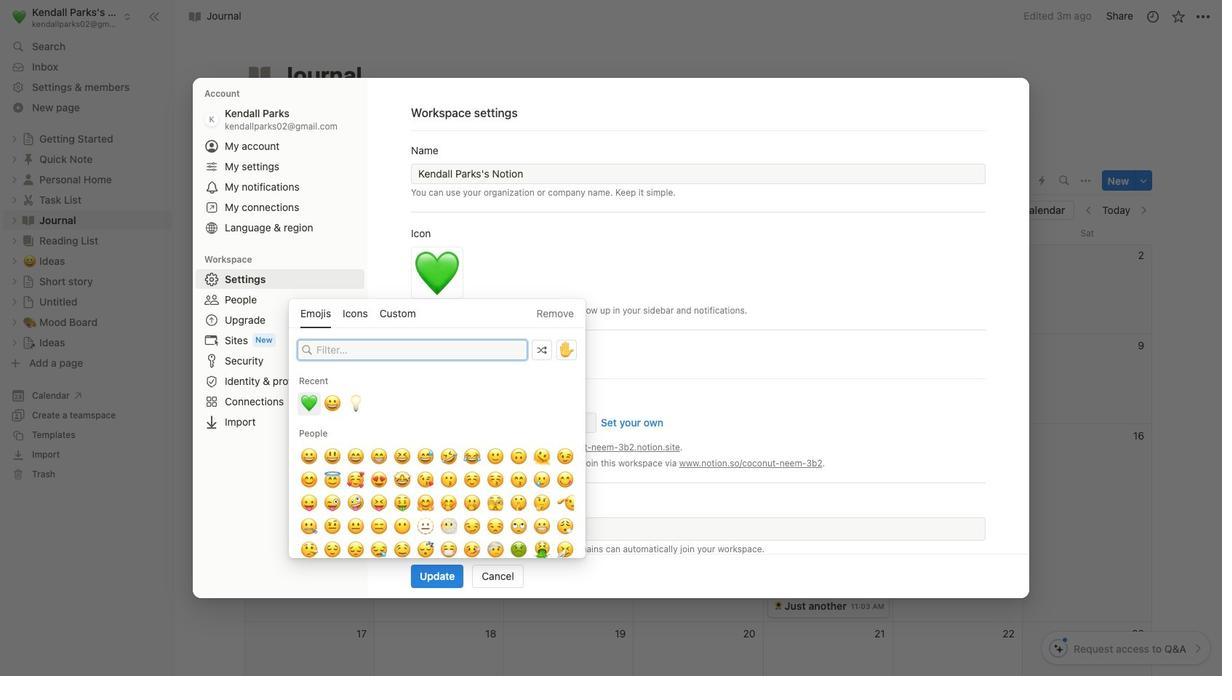 Task type: vqa. For each thing, say whether or not it's contained in the screenshot.
'🥰' image
yes



Task type: locate. For each thing, give the bounding box(es) containing it.
😒 image
[[487, 518, 504, 536]]

Filter… text field
[[317, 343, 523, 357]]

😌 image
[[324, 541, 341, 559]]

Your domain text field
[[416, 415, 592, 430]]

🤗 image
[[417, 495, 434, 512]]

Type an email domain… text field
[[418, 523, 975, 536]]

🙄 image
[[510, 518, 528, 536]]

🤪 image
[[347, 495, 365, 512]]

change page icon image
[[247, 62, 273, 88]]

tab list
[[245, 166, 969, 195]]

😮‍💨 image
[[557, 518, 574, 536]]

🥲 image
[[533, 471, 551, 489]]

😀 image left 😃 image on the bottom of page
[[301, 448, 318, 466]]

🤕 image
[[487, 541, 504, 559]]

close sidebar image
[[148, 11, 160, 22]]

🌻 image
[[774, 600, 783, 612]]

menu
[[289, 368, 586, 676]]

😁 image
[[370, 448, 388, 466]]

1 vertical spatial 💚 image
[[301, 395, 318, 413]]

😴 image
[[417, 541, 434, 559]]

💚 image
[[414, 244, 461, 305], [301, 395, 318, 413]]

💡 image
[[347, 395, 365, 413]]

🤨 image
[[324, 518, 341, 536]]

🤢 image
[[510, 541, 528, 559]]

😀 image left 💡 image
[[324, 395, 341, 413]]

😷 image
[[440, 541, 458, 559]]

1 horizontal spatial 💚 image
[[414, 244, 461, 305]]

🫢 image
[[464, 495, 481, 512]]

1 horizontal spatial 😀 image
[[324, 395, 341, 413]]

😛 image
[[301, 495, 318, 512]]

0 horizontal spatial 😀 image
[[301, 448, 318, 466]]

0 vertical spatial 💚 image
[[414, 244, 461, 305]]

🤣 image
[[440, 448, 458, 466]]

😀 image
[[324, 395, 341, 413], [301, 448, 318, 466]]

🤮 image
[[533, 541, 551, 559]]

😐 image
[[347, 518, 365, 536]]

😍 image
[[370, 471, 388, 489]]

😑 image
[[370, 518, 388, 536]]

0 vertical spatial 😀 image
[[324, 395, 341, 413]]

😜 image
[[324, 495, 341, 512]]

🤫 image
[[510, 495, 528, 512]]

🤔 image
[[533, 495, 551, 512]]

😬 image
[[533, 518, 551, 536]]

📋 image
[[774, 452, 783, 463]]

😂 image
[[464, 448, 481, 466]]

😅 image
[[417, 448, 434, 466]]

🤭 image
[[440, 495, 458, 512]]

😗 image
[[440, 471, 458, 489]]

previous month image
[[1085, 206, 1095, 216]]

🤧 image
[[557, 541, 574, 559]]

💚 image
[[13, 7, 26, 26]]

😚 image
[[487, 471, 504, 489]]

✨ image
[[774, 551, 783, 562]]

favorite image
[[1171, 9, 1186, 24]]

🫡 image
[[557, 495, 574, 512]]

🤥 image
[[301, 541, 318, 559]]



Task type: describe. For each thing, give the bounding box(es) containing it.
🥥 image
[[774, 476, 783, 488]]

🤤 image
[[394, 541, 411, 559]]

😄 image
[[347, 448, 365, 466]]

e.g. company name text field
[[418, 167, 979, 181]]

1 vertical spatial 😀 image
[[301, 448, 318, 466]]

updates image
[[1146, 9, 1160, 24]]

😶 image
[[394, 518, 411, 536]]

😊 image
[[301, 471, 318, 489]]

🤐 image
[[301, 518, 318, 536]]

next month image
[[1139, 206, 1149, 216]]

0 horizontal spatial 💚 image
[[301, 395, 318, 413]]

😝 image
[[370, 495, 388, 512]]

🫥 image
[[417, 518, 434, 536]]

😋 image
[[557, 471, 574, 489]]

😏 image
[[464, 518, 481, 536]]

🙃 image
[[510, 448, 528, 466]]

🤒 image
[[464, 541, 481, 559]]

☺️ image
[[464, 471, 481, 489]]

😪 image
[[370, 541, 388, 559]]

😆 image
[[394, 448, 411, 466]]

😘 image
[[417, 471, 434, 489]]

😙 image
[[510, 471, 528, 489]]

🤩 image
[[394, 471, 411, 489]]

🫣 image
[[487, 495, 504, 512]]

😉 image
[[557, 448, 574, 466]]

😶‍🌫️ image
[[440, 518, 458, 536]]

🙂 image
[[487, 448, 504, 466]]

😇 image
[[324, 471, 341, 489]]

🥰 image
[[347, 471, 365, 489]]

😔 image
[[347, 541, 365, 559]]

create and view automations image
[[1039, 176, 1046, 186]]

🫠 image
[[533, 448, 551, 466]]

😃 image
[[324, 448, 341, 466]]

🤑 image
[[394, 495, 411, 512]]



